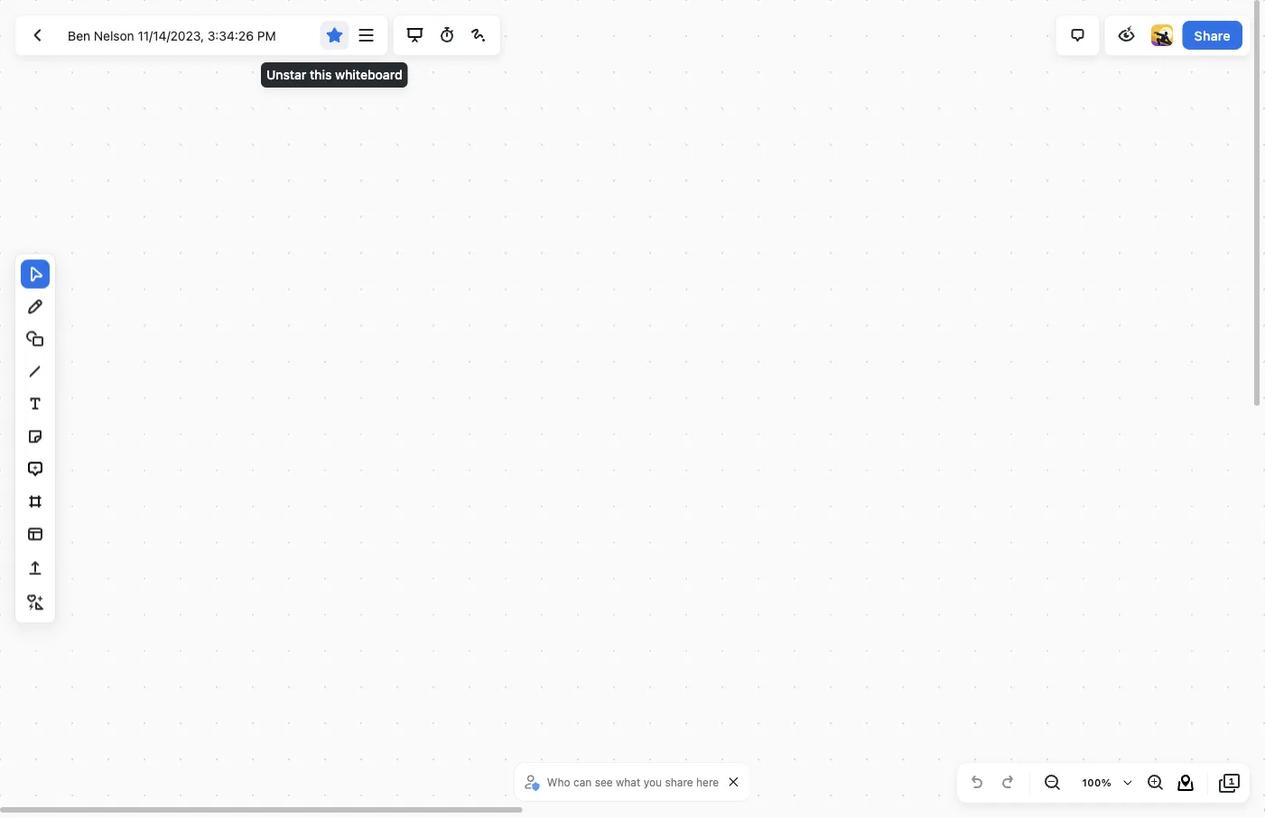 Task type: describe. For each thing, give the bounding box(es) containing it.
laser image
[[468, 24, 490, 46]]

zoom in image
[[1145, 773, 1167, 794]]

share
[[1195, 28, 1232, 43]]

templates image
[[24, 524, 46, 545]]

timer image
[[436, 24, 458, 46]]

what
[[616, 776, 641, 789]]

who can see what you share here button
[[522, 769, 724, 796]]

you
[[644, 776, 662, 789]]

unstar this whiteboard image
[[324, 24, 346, 46]]

pages image
[[1220, 773, 1242, 794]]

100 %
[[1083, 778, 1112, 789]]

zoom out image
[[1042, 773, 1064, 794]]

mini map image
[[1176, 773, 1197, 794]]

share
[[665, 776, 694, 789]]



Task type: vqa. For each thing, say whether or not it's contained in the screenshot.
Footer
no



Task type: locate. For each thing, give the bounding box(es) containing it.
who
[[547, 776, 571, 789]]

%
[[1102, 778, 1112, 789]]

present image
[[404, 24, 426, 46]]

who can see what you share here
[[547, 776, 719, 789]]

here
[[697, 776, 719, 789]]

upload image
[[24, 558, 46, 580]]

Document name text field
[[54, 21, 317, 50]]

more options image
[[356, 24, 377, 46]]

can
[[574, 776, 592, 789]]

see
[[595, 776, 613, 789]]

100
[[1083, 778, 1102, 789]]

more tools image
[[24, 592, 46, 614]]

comment panel image
[[1068, 24, 1089, 46]]

all eyes on me image
[[1117, 24, 1138, 46]]

share button
[[1183, 21, 1243, 50]]

dashboard image
[[26, 24, 48, 46]]



